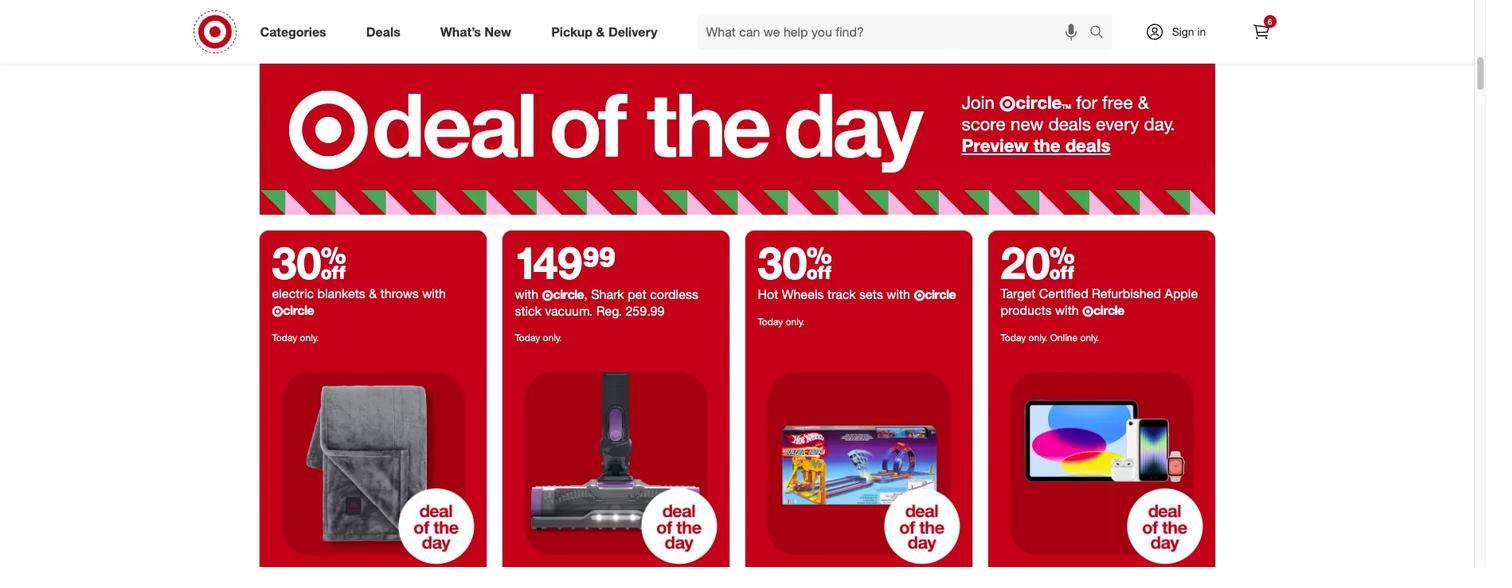Task type: locate. For each thing, give the bounding box(es) containing it.
preview
[[962, 134, 1028, 156]]

only. for electric blankets & throws with
[[300, 332, 319, 344]]

only.
[[786, 316, 805, 328], [300, 332, 319, 344], [543, 332, 562, 344], [1029, 332, 1048, 344], [1080, 332, 1099, 344]]

tm
[[1062, 103, 1071, 111]]

pet
[[628, 287, 646, 303]]

sign
[[1172, 25, 1194, 38]]

circle for with
[[553, 287, 584, 303]]

30 inside 30 electric blankets & throws with circle
[[272, 236, 346, 290]]

& left throws
[[369, 286, 377, 302]]

with down certified
[[1055, 303, 1079, 319]]

today for with
[[515, 332, 540, 344]]

today down stick
[[515, 332, 540, 344]]

30
[[272, 236, 346, 290], [758, 236, 832, 290]]

only. down electric at the left bottom
[[300, 332, 319, 344]]

with
[[422, 286, 446, 302], [515, 287, 542, 303], [887, 287, 910, 303], [1055, 303, 1079, 319]]

0 horizontal spatial &
[[369, 286, 377, 302]]

149
[[515, 236, 582, 290]]

today only. for with
[[515, 332, 562, 344]]

circle
[[1016, 91, 1062, 113], [553, 287, 584, 303], [925, 287, 956, 303], [283, 303, 314, 319], [1093, 303, 1124, 319]]

day.
[[1144, 113, 1175, 134]]

20
[[1001, 236, 1075, 290]]

deals right the
[[1065, 134, 1110, 156]]

free
[[1102, 91, 1133, 113]]

, shark pet cordless stick vacuum. reg. 259.99
[[515, 287, 698, 320]]

only. for hot wheels track sets with
[[786, 316, 805, 328]]

today only. down electric at the left bottom
[[272, 332, 319, 344]]

online
[[1050, 332, 1078, 344]]

today
[[758, 316, 783, 328], [272, 332, 297, 344], [515, 332, 540, 344], [1001, 332, 1026, 344]]

what's new link
[[427, 14, 531, 49]]

only. for with
[[543, 332, 562, 344]]

what's
[[440, 24, 481, 39]]

today for target certified refurbished apple products with
[[1001, 332, 1026, 344]]

refurbished
[[1092, 286, 1161, 302]]

0 horizontal spatial today only.
[[272, 332, 319, 344]]

today only. down stick
[[515, 332, 562, 344]]

circle for hot wheels track sets with
[[925, 287, 956, 303]]

◎
[[999, 95, 1016, 112]]

pickup
[[551, 24, 593, 39]]

99
[[582, 236, 616, 290]]

today down electric at the left bottom
[[272, 332, 297, 344]]

throws
[[380, 286, 419, 302]]

sets
[[859, 287, 883, 303]]

with inside target certified refurbished apple products with
[[1055, 303, 1079, 319]]

today for hot wheels track sets with
[[758, 316, 783, 328]]

30 for 30
[[758, 236, 832, 290]]

search
[[1082, 25, 1120, 41]]

& right pickup
[[596, 24, 605, 39]]

& inside 30 electric blankets & throws with circle
[[369, 286, 377, 302]]

track
[[827, 287, 856, 303]]

0 horizontal spatial 30
[[272, 236, 346, 290]]

join ◎ circle tm
[[962, 91, 1071, 113]]

cordless
[[650, 287, 698, 303]]

30 electric blankets & throws with circle
[[272, 236, 446, 319]]

hot
[[758, 287, 778, 303]]

today down 'hot'
[[758, 316, 783, 328]]

sign in
[[1172, 25, 1206, 38]]

new
[[484, 24, 511, 39]]

&
[[596, 24, 605, 39], [1138, 91, 1149, 113], [369, 286, 377, 302]]

today only. for hot wheels track sets with
[[758, 316, 805, 328]]

1 horizontal spatial &
[[596, 24, 605, 39]]

2 30 from the left
[[758, 236, 832, 290]]

new
[[1011, 113, 1043, 134]]

target certified refurbished apple products with
[[1001, 286, 1198, 319]]

electric
[[272, 286, 314, 302]]

only. left online
[[1029, 332, 1048, 344]]

target deal of the day image for target certified refurbished apple products with
[[988, 351, 1215, 568]]

1 horizontal spatial today only.
[[515, 332, 562, 344]]

6
[[1268, 17, 1272, 26]]

target deal of the day image for hot wheels track sets with
[[745, 351, 972, 568]]

only. down wheels
[[786, 316, 805, 328]]

circle for target certified refurbished apple products with
[[1093, 303, 1124, 319]]

categories
[[260, 24, 326, 39]]

2 horizontal spatial &
[[1138, 91, 1149, 113]]

target deal of the day image
[[259, 60, 1215, 215], [259, 351, 486, 568], [502, 351, 729, 568], [745, 351, 972, 568], [988, 351, 1215, 568]]

today only. online only.
[[1001, 332, 1099, 344]]

& right free
[[1138, 91, 1149, 113]]

today only. down 'hot'
[[758, 316, 805, 328]]

1 horizontal spatial 30
[[758, 236, 832, 290]]

What can we help you find? suggestions appear below search field
[[696, 14, 1093, 49]]

search button
[[1082, 14, 1120, 53]]

delivery
[[608, 24, 657, 39]]

& inside for free & score new deals every day. preview the deals
[[1138, 91, 1149, 113]]

0 vertical spatial &
[[596, 24, 605, 39]]

today only.
[[758, 316, 805, 328], [272, 332, 319, 344], [515, 332, 562, 344]]

2 horizontal spatial today only.
[[758, 316, 805, 328]]

target deal of the day image for electric blankets & throws with
[[259, 351, 486, 568]]

today down products in the right bottom of the page
[[1001, 332, 1026, 344]]

with right throws
[[422, 286, 446, 302]]

1 30 from the left
[[272, 236, 346, 290]]

only. for target certified refurbished apple products with
[[1029, 332, 1048, 344]]

only. down vacuum.
[[543, 332, 562, 344]]

1 vertical spatial &
[[1138, 91, 1149, 113]]

hot wheels track sets with
[[758, 287, 914, 303]]

circle inside 30 electric blankets & throws with circle
[[283, 303, 314, 319]]

259.99
[[626, 304, 664, 320]]

deals
[[1048, 113, 1091, 134], [1065, 134, 1110, 156]]

certified
[[1039, 286, 1088, 302]]

with inside 30 electric blankets & throws with circle
[[422, 286, 446, 302]]

wheels
[[782, 287, 824, 303]]

2 vertical spatial &
[[369, 286, 377, 302]]



Task type: vqa. For each thing, say whether or not it's contained in the screenshot.


Task type: describe. For each thing, give the bounding box(es) containing it.
products
[[1001, 303, 1052, 319]]

for
[[1076, 91, 1097, 113]]

with up stick
[[515, 287, 542, 303]]

,
[[584, 287, 588, 303]]

stick
[[515, 304, 541, 320]]

vacuum.
[[545, 304, 593, 320]]

with right sets
[[887, 287, 910, 303]]

what's new
[[440, 24, 511, 39]]

every
[[1096, 113, 1139, 134]]

& inside pickup & delivery link
[[596, 24, 605, 39]]

149 99
[[515, 236, 616, 290]]

categories link
[[246, 14, 346, 49]]

deals
[[366, 24, 400, 39]]

in
[[1197, 25, 1206, 38]]

shark
[[591, 287, 624, 303]]

sign in link
[[1131, 14, 1231, 49]]

deals down tm
[[1048, 113, 1091, 134]]

score
[[962, 113, 1006, 134]]

pickup & delivery link
[[538, 14, 677, 49]]

for free & score new deals every day. preview the deals
[[962, 91, 1175, 156]]

today only. for electric blankets & throws with
[[272, 332, 319, 344]]

deals link
[[353, 14, 420, 49]]

the
[[1033, 134, 1060, 156]]

pickup & delivery
[[551, 24, 657, 39]]

6 link
[[1244, 14, 1279, 49]]

target deal of the day image for with
[[502, 351, 729, 568]]

30 for 30 electric blankets & throws with circle
[[272, 236, 346, 290]]

carousel region
[[259, 0, 1215, 60]]

apple
[[1165, 286, 1198, 302]]

reg.
[[596, 304, 622, 320]]

blankets
[[317, 286, 365, 302]]

today for electric blankets & throws with
[[272, 332, 297, 344]]

join
[[962, 91, 995, 113]]

only. right online
[[1080, 332, 1099, 344]]

target
[[1001, 286, 1035, 302]]



